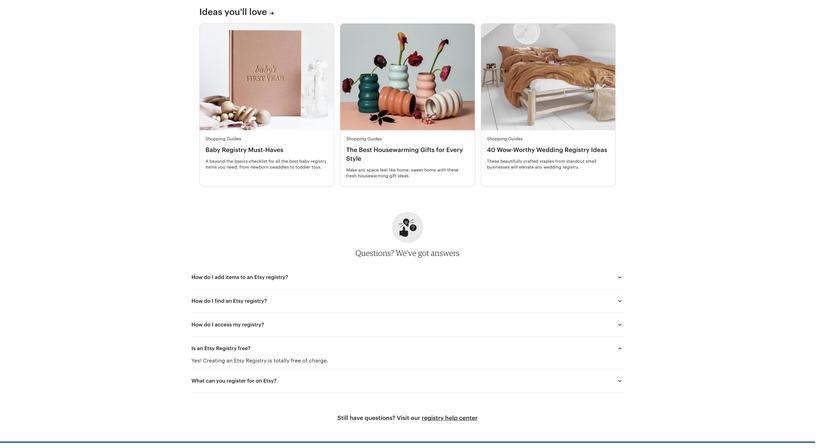 Task type: vqa. For each thing, say whether or not it's contained in the screenshot.
Hodihomedecor at right
no



Task type: describe. For each thing, give the bounding box(es) containing it.
toys.
[[312, 165, 322, 170]]

questions?
[[365, 415, 396, 422]]

how do i add items to an etsy registry?
[[192, 275, 288, 281]]

is an etsy registry free?
[[192, 346, 251, 352]]

these
[[487, 159, 499, 164]]

beyond-
[[210, 159, 227, 164]]

you'll
[[225, 7, 247, 17]]

sweet
[[411, 168, 423, 173]]

shopping for 40
[[487, 137, 507, 142]]

etsy inside dropdown button
[[254, 275, 265, 281]]

40 wow-worthy wedding registry ideas
[[487, 147, 607, 154]]

still have questions? visit our registry help center
[[338, 415, 478, 422]]

of
[[302, 358, 308, 364]]

standout
[[566, 159, 585, 164]]

charge.
[[309, 358, 328, 364]]

items inside a beyond-the-basics checklist for all the best baby registry items you need, from newborn swaddles to toddler toys.
[[206, 165, 217, 170]]

registry.
[[563, 165, 579, 170]]

help
[[445, 415, 458, 422]]

my
[[233, 322, 241, 328]]

items inside dropdown button
[[226, 275, 239, 281]]

do for add
[[204, 275, 211, 281]]

registry inside "dropdown button"
[[216, 346, 237, 352]]

best
[[359, 147, 372, 154]]

these
[[447, 168, 459, 173]]

baby
[[300, 159, 310, 164]]

0 vertical spatial ideas
[[199, 7, 222, 17]]

shopping for baby
[[206, 137, 226, 142]]

best
[[289, 159, 298, 164]]

0 vertical spatial registry?
[[266, 275, 288, 281]]

need,
[[227, 165, 238, 170]]

register
[[227, 379, 246, 385]]

staples
[[540, 159, 554, 164]]

baby registry must-haves
[[206, 147, 284, 154]]

wedding
[[537, 147, 563, 154]]

what can you register for on etsy? button
[[186, 374, 630, 390]]

registry help center link
[[422, 415, 478, 422]]

do for access
[[204, 322, 211, 328]]

crafted
[[524, 159, 538, 164]]

is an etsy registry free? button
[[186, 341, 630, 357]]

home,
[[397, 168, 410, 173]]

haves
[[265, 147, 284, 154]]

swaddles
[[270, 165, 289, 170]]

housewarming
[[358, 174, 388, 179]]

for for on
[[247, 379, 254, 385]]

for inside a beyond-the-basics checklist for all the best baby registry items you need, from newborn swaddles to toddler toys.
[[269, 159, 274, 164]]

how do i add items to an etsy registry? button
[[186, 270, 630, 286]]

i for add
[[212, 275, 213, 281]]

will
[[511, 165, 518, 170]]

the
[[281, 159, 288, 164]]

how for how do i access my registry?
[[192, 322, 203, 328]]

must-
[[248, 147, 265, 154]]

we've
[[396, 249, 417, 258]]

40
[[487, 147, 496, 154]]

etsy?
[[263, 379, 277, 385]]

guides for wow-
[[508, 137, 523, 142]]

totally
[[274, 358, 290, 364]]

shopping for the
[[346, 137, 366, 142]]

shopping guides for registry
[[206, 137, 241, 142]]

make
[[346, 168, 357, 173]]

space
[[367, 168, 379, 173]]

registry left "is"
[[246, 358, 267, 364]]

ideas.
[[398, 174, 410, 179]]

elevate
[[519, 165, 534, 170]]

is
[[192, 346, 196, 352]]

businesses
[[487, 165, 510, 170]]

basics
[[235, 159, 248, 164]]

fresh
[[346, 174, 357, 179]]

these beautifully crafted staples from standout small businesses will elevate any wedding registry.
[[487, 159, 597, 170]]

with
[[437, 168, 446, 173]]

questions? we've got answers
[[356, 249, 460, 258]]

wow-
[[497, 147, 513, 154]]

how do i access my registry? button
[[186, 318, 630, 333]]

housewarming
[[374, 147, 419, 154]]

center
[[459, 415, 478, 422]]

feel
[[380, 168, 388, 173]]

every
[[446, 147, 463, 154]]

how do i find an etsy registry? button
[[186, 294, 630, 309]]

how for how do i add items to an etsy registry?
[[192, 275, 203, 281]]

questions?
[[356, 249, 394, 258]]



Task type: locate. For each thing, give the bounding box(es) containing it.
0 horizontal spatial registry
[[311, 159, 327, 164]]

0 horizontal spatial items
[[206, 165, 217, 170]]

etsy
[[254, 275, 265, 281], [233, 298, 244, 305], [204, 346, 215, 352], [234, 358, 245, 364]]

2 guides from the left
[[368, 137, 382, 142]]

i left access
[[212, 322, 213, 328]]

1 vertical spatial do
[[204, 298, 211, 305]]

style
[[346, 156, 362, 162]]

for inside dropdown button
[[247, 379, 254, 385]]

1 horizontal spatial to
[[290, 165, 294, 170]]

ideas left the you'll
[[199, 7, 222, 17]]

for right 'gifts'
[[436, 147, 445, 154]]

items
[[206, 165, 217, 170], [226, 275, 239, 281]]

how do i find an etsy registry?
[[192, 298, 267, 305]]

all
[[276, 159, 280, 164]]

shopping guides for best
[[346, 137, 382, 142]]

guides for best
[[368, 137, 382, 142]]

an inside "dropdown button"
[[197, 346, 203, 352]]

yes! creating an etsy registry is totally free of charge.
[[192, 358, 328, 364]]

i inside 'dropdown button'
[[212, 298, 213, 305]]

on
[[256, 379, 262, 385]]

an right find
[[226, 298, 232, 305]]

an inside 'dropdown button'
[[226, 298, 232, 305]]

free
[[291, 358, 301, 364]]

0 horizontal spatial guides
[[227, 137, 241, 142]]

3 shopping from the left
[[487, 137, 507, 142]]

shopping up the baby
[[206, 137, 226, 142]]

3 guides from the left
[[508, 137, 523, 142]]

can
[[206, 379, 215, 385]]

1 vertical spatial registry
[[422, 415, 444, 422]]

still
[[338, 415, 348, 422]]

from inside a beyond-the-basics checklist for all the best baby registry items you need, from newborn swaddles to toddler toys.
[[239, 165, 249, 170]]

from
[[555, 159, 565, 164], [239, 165, 249, 170]]

1 horizontal spatial for
[[269, 159, 274, 164]]

you right the can at left
[[216, 379, 225, 385]]

wedding
[[544, 165, 562, 170]]

guides up baby registry must-haves on the top left of the page
[[227, 137, 241, 142]]

1 vertical spatial for
[[269, 159, 274, 164]]

you down beyond-
[[218, 165, 226, 170]]

2 horizontal spatial shopping
[[487, 137, 507, 142]]

1 vertical spatial items
[[226, 275, 239, 281]]

0 vertical spatial registry
[[311, 159, 327, 164]]

shopping guides up best
[[346, 137, 382, 142]]

you
[[218, 165, 226, 170], [216, 379, 225, 385]]

0 vertical spatial how
[[192, 275, 203, 281]]

the-
[[227, 159, 235, 164]]

from inside these beautifully crafted staples from standout small businesses will elevate any wedding registry.
[[555, 159, 565, 164]]

is
[[268, 358, 272, 364]]

gift
[[390, 174, 397, 179]]

1 horizontal spatial any
[[535, 165, 542, 170]]

1 vertical spatial i
[[212, 298, 213, 305]]

to inside a beyond-the-basics checklist for all the best baby registry items you need, from newborn swaddles to toddler toys.
[[290, 165, 294, 170]]

3 shopping guides from the left
[[487, 137, 523, 142]]

home
[[424, 168, 436, 173]]

an right is
[[197, 346, 203, 352]]

baby
[[206, 147, 220, 154]]

have
[[350, 415, 363, 422]]

visit
[[397, 415, 409, 422]]

ideas you'll love
[[199, 7, 267, 17]]

a
[[206, 159, 208, 164]]

0 vertical spatial items
[[206, 165, 217, 170]]

items right add
[[226, 275, 239, 281]]

2 horizontal spatial for
[[436, 147, 445, 154]]

0 vertical spatial you
[[218, 165, 226, 170]]

shopping up the
[[346, 137, 366, 142]]

1 shopping from the left
[[206, 137, 226, 142]]

for for every
[[436, 147, 445, 154]]

0 horizontal spatial from
[[239, 165, 249, 170]]

for left the all
[[269, 159, 274, 164]]

i
[[212, 275, 213, 281], [212, 298, 213, 305], [212, 322, 213, 328]]

beautifully
[[501, 159, 522, 164]]

gifts
[[420, 147, 435, 154]]

any down crafted
[[535, 165, 542, 170]]

newborn
[[250, 165, 269, 170]]

0 vertical spatial from
[[555, 159, 565, 164]]

1 horizontal spatial shopping
[[346, 137, 366, 142]]

creating
[[203, 358, 225, 364]]

3 how from the top
[[192, 322, 203, 328]]

shopping guides
[[206, 137, 241, 142], [346, 137, 382, 142], [487, 137, 523, 142]]

1 vertical spatial registry?
[[245, 298, 267, 305]]

free?
[[238, 346, 251, 352]]

0 vertical spatial for
[[436, 147, 445, 154]]

how inside 'dropdown button'
[[192, 298, 203, 305]]

ideas
[[199, 7, 222, 17], [591, 147, 607, 154]]

do left access
[[204, 322, 211, 328]]

2 vertical spatial how
[[192, 322, 203, 328]]

0 horizontal spatial ideas
[[199, 7, 222, 17]]

i left add
[[212, 275, 213, 281]]

an right add
[[247, 275, 253, 281]]

how left add
[[192, 275, 203, 281]]

yes!
[[192, 358, 202, 364]]

like
[[389, 168, 396, 173]]

1 horizontal spatial items
[[226, 275, 239, 281]]

etsy inside "dropdown button"
[[204, 346, 215, 352]]

i left find
[[212, 298, 213, 305]]

how for how do i find an etsy registry?
[[192, 298, 203, 305]]

worthy
[[513, 147, 535, 154]]

for
[[436, 147, 445, 154], [269, 159, 274, 164], [247, 379, 254, 385]]

any inside these beautifully crafted staples from standout small businesses will elevate any wedding registry.
[[535, 165, 542, 170]]

1 how from the top
[[192, 275, 203, 281]]

shopping guides up wow-
[[487, 137, 523, 142]]

any inside make any space feel like home, sweet home with these fresh housewarming gift ideas.
[[358, 168, 366, 173]]

for left on
[[247, 379, 254, 385]]

1 horizontal spatial from
[[555, 159, 565, 164]]

guides up best
[[368, 137, 382, 142]]

any right make
[[358, 168, 366, 173]]

2 vertical spatial for
[[247, 379, 254, 385]]

what can you register for on etsy?
[[192, 379, 277, 385]]

3 i from the top
[[212, 322, 213, 328]]

1 do from the top
[[204, 275, 211, 281]]

0 vertical spatial do
[[204, 275, 211, 281]]

make any space feel like home, sweet home with these fresh housewarming gift ideas.
[[346, 168, 459, 179]]

how up is
[[192, 322, 203, 328]]

1 vertical spatial from
[[239, 165, 249, 170]]

2 horizontal spatial shopping guides
[[487, 137, 523, 142]]

guides
[[227, 137, 241, 142], [368, 137, 382, 142], [508, 137, 523, 142]]

from up wedding
[[555, 159, 565, 164]]

2 vertical spatial registry?
[[242, 322, 264, 328]]

our
[[411, 415, 420, 422]]

1 guides from the left
[[227, 137, 241, 142]]

0 horizontal spatial shopping guides
[[206, 137, 241, 142]]

an down is an etsy registry free?
[[227, 358, 233, 364]]

guides up worthy
[[508, 137, 523, 142]]

0 horizontal spatial shopping
[[206, 137, 226, 142]]

any
[[535, 165, 542, 170], [358, 168, 366, 173]]

how left find
[[192, 298, 203, 305]]

1 vertical spatial how
[[192, 298, 203, 305]]

2 vertical spatial do
[[204, 322, 211, 328]]

2 do from the top
[[204, 298, 211, 305]]

i for access
[[212, 322, 213, 328]]

registry
[[222, 147, 247, 154], [565, 147, 590, 154], [216, 346, 237, 352], [246, 358, 267, 364]]

registry inside a beyond-the-basics checklist for all the best baby registry items you need, from newborn swaddles to toddler toys.
[[311, 159, 327, 164]]

ideas up small on the top of page
[[591, 147, 607, 154]]

do for find
[[204, 298, 211, 305]]

toddler
[[296, 165, 311, 170]]

how
[[192, 275, 203, 281], [192, 298, 203, 305], [192, 322, 203, 328]]

2 horizontal spatial guides
[[508, 137, 523, 142]]

2 vertical spatial i
[[212, 322, 213, 328]]

0 vertical spatial to
[[290, 165, 294, 170]]

do left find
[[204, 298, 211, 305]]

love
[[249, 7, 267, 17]]

1 vertical spatial to
[[241, 275, 246, 281]]

registry up standout
[[565, 147, 590, 154]]

add
[[215, 275, 224, 281]]

items down 'a'
[[206, 165, 217, 170]]

etsy inside 'dropdown button'
[[233, 298, 244, 305]]

shopping
[[206, 137, 226, 142], [346, 137, 366, 142], [487, 137, 507, 142]]

0 horizontal spatial to
[[241, 275, 246, 281]]

shopping guides up the baby
[[206, 137, 241, 142]]

registry up the-
[[222, 147, 247, 154]]

checklist
[[249, 159, 268, 164]]

shopping guides for wow-
[[487, 137, 523, 142]]

shopping up the 40
[[487, 137, 507, 142]]

1 shopping guides from the left
[[206, 137, 241, 142]]

to inside dropdown button
[[241, 275, 246, 281]]

1 horizontal spatial registry
[[422, 415, 444, 422]]

0 horizontal spatial any
[[358, 168, 366, 173]]

do
[[204, 275, 211, 281], [204, 298, 211, 305], [204, 322, 211, 328]]

you inside dropdown button
[[216, 379, 225, 385]]

i for find
[[212, 298, 213, 305]]

registry right our
[[422, 415, 444, 422]]

a beyond-the-basics checklist for all the best baby registry items you need, from newborn swaddles to toddler toys.
[[206, 159, 327, 170]]

small
[[586, 159, 597, 164]]

3 do from the top
[[204, 322, 211, 328]]

got
[[418, 249, 429, 258]]

1 horizontal spatial guides
[[368, 137, 382, 142]]

the best housewarming gifts for every style
[[346, 147, 463, 162]]

to down best
[[290, 165, 294, 170]]

do left add
[[204, 275, 211, 281]]

how do i access my registry?
[[192, 322, 264, 328]]

registry up the toys.
[[311, 159, 327, 164]]

0 vertical spatial i
[[212, 275, 213, 281]]

0 horizontal spatial for
[[247, 379, 254, 385]]

answers
[[431, 249, 460, 258]]

registry?
[[266, 275, 288, 281], [245, 298, 267, 305], [242, 322, 264, 328]]

for inside the best housewarming gifts for every style
[[436, 147, 445, 154]]

2 i from the top
[[212, 298, 213, 305]]

find
[[215, 298, 225, 305]]

do inside 'dropdown button'
[[204, 298, 211, 305]]

what
[[192, 379, 205, 385]]

you inside a beyond-the-basics checklist for all the best baby registry items you need, from newborn swaddles to toddler toys.
[[218, 165, 226, 170]]

from down basics
[[239, 165, 249, 170]]

ideas you'll love link
[[199, 6, 274, 18]]

1 vertical spatial you
[[216, 379, 225, 385]]

to right add
[[241, 275, 246, 281]]

guides for registry
[[227, 137, 241, 142]]

1 horizontal spatial ideas
[[591, 147, 607, 154]]

1 i from the top
[[212, 275, 213, 281]]

an inside dropdown button
[[247, 275, 253, 281]]

the
[[346, 147, 357, 154]]

2 shopping guides from the left
[[346, 137, 382, 142]]

1 vertical spatial ideas
[[591, 147, 607, 154]]

1 horizontal spatial shopping guides
[[346, 137, 382, 142]]

registry up creating
[[216, 346, 237, 352]]

registry? inside 'dropdown button'
[[245, 298, 267, 305]]

2 shopping from the left
[[346, 137, 366, 142]]

2 how from the top
[[192, 298, 203, 305]]



